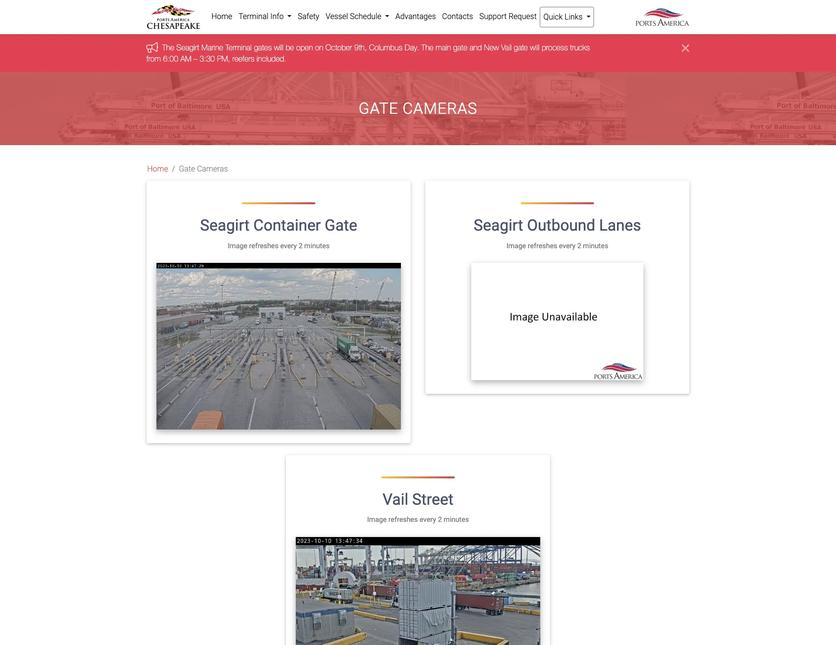 Task type: describe. For each thing, give the bounding box(es) containing it.
seagirt container gate
[[200, 216, 357, 235]]

terminal info
[[239, 12, 286, 21]]

0 horizontal spatial home link
[[147, 163, 168, 175]]

live image image for gate
[[156, 263, 401, 430]]

seagirt outbound lanes
[[474, 216, 641, 235]]

0 horizontal spatial home
[[147, 164, 168, 174]]

quick links link
[[540, 7, 594, 27]]

day.
[[405, 43, 419, 52]]

support request link
[[476, 7, 540, 26]]

0 vertical spatial home link
[[208, 7, 235, 26]]

minutes for lanes
[[583, 242, 608, 250]]

am
[[181, 54, 192, 63]]

1 vertical spatial vail
[[383, 490, 408, 509]]

refreshes for container
[[249, 242, 279, 250]]

reefers
[[233, 54, 255, 63]]

image for container
[[228, 242, 247, 250]]

vail street
[[383, 490, 453, 509]]

columbus
[[369, 43, 403, 52]]

2 for street
[[438, 516, 442, 524]]

marine
[[202, 43, 223, 52]]

process
[[542, 43, 568, 52]]

close image
[[682, 42, 689, 54]]

3:30
[[200, 54, 215, 63]]

safety link
[[295, 7, 322, 26]]

included.
[[257, 54, 287, 63]]

refreshes for street
[[388, 516, 418, 524]]

image refreshes every 2 minutes for container
[[228, 242, 330, 250]]

support request
[[479, 12, 537, 21]]

outbound
[[527, 216, 595, 235]]

contacts link
[[439, 7, 476, 26]]

1 gate from the left
[[454, 43, 468, 52]]

vessel schedule
[[326, 12, 383, 21]]

main
[[436, 43, 451, 52]]

lanes
[[599, 216, 641, 235]]

image for street
[[367, 516, 387, 524]]

–
[[194, 54, 198, 63]]

on
[[315, 43, 324, 52]]

and
[[470, 43, 482, 52]]

new
[[484, 43, 499, 52]]

open
[[296, 43, 313, 52]]

schedule
[[350, 12, 381, 21]]

vessel schedule link
[[322, 7, 392, 26]]

refreshes for outbound
[[528, 242, 557, 250]]

1 vertical spatial cameras
[[197, 164, 228, 174]]

container
[[253, 216, 321, 235]]

terminal info link
[[235, 7, 295, 26]]

gates
[[254, 43, 272, 52]]

1 horizontal spatial cameras
[[403, 99, 477, 118]]

image refreshes every 2 minutes for street
[[367, 516, 469, 524]]

links
[[565, 12, 583, 22]]

safety
[[298, 12, 319, 21]]

2 gate from the left
[[514, 43, 528, 52]]

info
[[270, 12, 284, 21]]



Task type: vqa. For each thing, say whether or not it's contained in the screenshot.
left the The
yes



Task type: locate. For each thing, give the bounding box(es) containing it.
1 horizontal spatial 2
[[438, 516, 442, 524]]

quick
[[543, 12, 563, 22]]

gate
[[359, 99, 398, 118], [179, 164, 195, 174], [325, 216, 357, 235]]

the seagirt marine terminal gates will be open on october 9th, columbus day. the main gate and new vail gate will process trucks from 6:00 am – 3:30 pm, reefers included.
[[147, 43, 590, 63]]

6:00
[[163, 54, 178, 63]]

2 horizontal spatial refreshes
[[528, 242, 557, 250]]

home link
[[208, 7, 235, 26], [147, 163, 168, 175]]

will left process
[[530, 43, 540, 52]]

seagirt for seagirt outbound lanes
[[474, 216, 523, 235]]

image down seagirt outbound lanes
[[506, 242, 526, 250]]

1 horizontal spatial image
[[367, 516, 387, 524]]

0 horizontal spatial refreshes
[[249, 242, 279, 250]]

quick links
[[543, 12, 584, 22]]

terminal
[[239, 12, 268, 21], [226, 43, 252, 52]]

bullhorn image
[[147, 42, 162, 53]]

the seagirt marine terminal gates will be open on october 9th, columbus day. the main gate and new vail gate will process trucks from 6:00 am – 3:30 pm, reefers included. link
[[147, 43, 590, 63]]

image
[[228, 242, 247, 250], [506, 242, 526, 250], [367, 516, 387, 524]]

live image image
[[156, 263, 401, 430], [471, 263, 643, 380], [296, 537, 540, 645]]

0 horizontal spatial 2
[[299, 242, 303, 250]]

1 vertical spatial gate
[[179, 164, 195, 174]]

0 vertical spatial cameras
[[403, 99, 477, 118]]

2 the from the left
[[421, 43, 434, 52]]

0 horizontal spatial image
[[228, 242, 247, 250]]

1 the from the left
[[162, 43, 174, 52]]

9th,
[[354, 43, 367, 52]]

the seagirt marine terminal gates will be open on october 9th, columbus day. the main gate and new vail gate will process trucks from 6:00 am – 3:30 pm, reefers included. alert
[[0, 34, 836, 72]]

0 vertical spatial home
[[211, 12, 232, 21]]

gate left and
[[454, 43, 468, 52]]

1 vertical spatial home link
[[147, 163, 168, 175]]

0 horizontal spatial will
[[274, 43, 284, 52]]

support
[[479, 12, 507, 21]]

vail inside the seagirt marine terminal gates will be open on october 9th, columbus day. the main gate and new vail gate will process trucks from 6:00 am – 3:30 pm, reefers included.
[[501, 43, 512, 52]]

2 down street
[[438, 516, 442, 524]]

0 vertical spatial gate
[[359, 99, 398, 118]]

1 horizontal spatial home
[[211, 12, 232, 21]]

terminal up "reefers"
[[226, 43, 252, 52]]

2 will from the left
[[530, 43, 540, 52]]

image refreshes every 2 minutes down "vail street"
[[367, 516, 469, 524]]

image refreshes every 2 minutes down seagirt outbound lanes
[[506, 242, 608, 250]]

2 horizontal spatial minutes
[[583, 242, 608, 250]]

0 horizontal spatial gate cameras
[[179, 164, 228, 174]]

vail right new
[[501, 43, 512, 52]]

image refreshes every 2 minutes
[[228, 242, 330, 250], [506, 242, 608, 250], [367, 516, 469, 524]]

be
[[286, 43, 294, 52]]

every down container
[[280, 242, 297, 250]]

2 for container
[[299, 242, 303, 250]]

1 horizontal spatial home link
[[208, 7, 235, 26]]

0 horizontal spatial cameras
[[197, 164, 228, 174]]

terminal inside the seagirt marine terminal gates will be open on october 9th, columbus day. the main gate and new vail gate will process trucks from 6:00 am – 3:30 pm, reefers included.
[[226, 43, 252, 52]]

every for street
[[420, 516, 436, 524]]

live image image for lanes
[[471, 263, 643, 380]]

advantages
[[395, 12, 436, 21]]

every down street
[[420, 516, 436, 524]]

1 will from the left
[[274, 43, 284, 52]]

0 vertical spatial terminal
[[239, 12, 268, 21]]

seagirt for seagirt container gate
[[200, 216, 250, 235]]

october
[[326, 43, 352, 52]]

minutes for gate
[[304, 242, 330, 250]]

home
[[211, 12, 232, 21], [147, 164, 168, 174]]

2 horizontal spatial image refreshes every 2 minutes
[[506, 242, 608, 250]]

1 horizontal spatial the
[[421, 43, 434, 52]]

from
[[147, 54, 161, 63]]

2 down container
[[299, 242, 303, 250]]

refreshes down "vail street"
[[388, 516, 418, 524]]

1 horizontal spatial gate
[[514, 43, 528, 52]]

2 horizontal spatial gate
[[359, 99, 398, 118]]

2
[[299, 242, 303, 250], [577, 242, 581, 250], [438, 516, 442, 524]]

1 horizontal spatial will
[[530, 43, 540, 52]]

1 horizontal spatial seagirt
[[200, 216, 250, 235]]

vail left street
[[383, 490, 408, 509]]

every for container
[[280, 242, 297, 250]]

1 horizontal spatial gate cameras
[[359, 99, 477, 118]]

1 horizontal spatial gate
[[325, 216, 357, 235]]

every for outbound
[[559, 242, 575, 250]]

the
[[162, 43, 174, 52], [421, 43, 434, 52]]

2 vertical spatial gate
[[325, 216, 357, 235]]

1 horizontal spatial vail
[[501, 43, 512, 52]]

contacts
[[442, 12, 473, 21]]

terminal inside 'link'
[[239, 12, 268, 21]]

image down "vail street"
[[367, 516, 387, 524]]

2 horizontal spatial 2
[[577, 242, 581, 250]]

request
[[509, 12, 537, 21]]

0 horizontal spatial seagirt
[[177, 43, 199, 52]]

1 horizontal spatial refreshes
[[388, 516, 418, 524]]

the up 6:00
[[162, 43, 174, 52]]

0 horizontal spatial gate
[[454, 43, 468, 52]]

refreshes down seagirt container gate
[[249, 242, 279, 250]]

0 vertical spatial gate cameras
[[359, 99, 477, 118]]

seagirt inside the seagirt marine terminal gates will be open on october 9th, columbus day. the main gate and new vail gate will process trucks from 6:00 am – 3:30 pm, reefers included.
[[177, 43, 199, 52]]

image refreshes every 2 minutes for outbound
[[506, 242, 608, 250]]

vail
[[501, 43, 512, 52], [383, 490, 408, 509]]

0 horizontal spatial minutes
[[304, 242, 330, 250]]

0 vertical spatial vail
[[501, 43, 512, 52]]

2 horizontal spatial every
[[559, 242, 575, 250]]

0 horizontal spatial gate
[[179, 164, 195, 174]]

2 horizontal spatial seagirt
[[474, 216, 523, 235]]

minutes
[[304, 242, 330, 250], [583, 242, 608, 250], [444, 516, 469, 524]]

every down outbound
[[559, 242, 575, 250]]

refreshes down seagirt outbound lanes
[[528, 242, 557, 250]]

1 horizontal spatial every
[[420, 516, 436, 524]]

every
[[280, 242, 297, 250], [559, 242, 575, 250], [420, 516, 436, 524]]

0 horizontal spatial every
[[280, 242, 297, 250]]

seagirt
[[177, 43, 199, 52], [200, 216, 250, 235], [474, 216, 523, 235]]

2 horizontal spatial image
[[506, 242, 526, 250]]

1 vertical spatial home
[[147, 164, 168, 174]]

minutes down container
[[304, 242, 330, 250]]

street
[[412, 490, 453, 509]]

pm,
[[217, 54, 230, 63]]

0 horizontal spatial image refreshes every 2 minutes
[[228, 242, 330, 250]]

will
[[274, 43, 284, 52], [530, 43, 540, 52]]

advantages link
[[392, 7, 439, 26]]

vessel
[[326, 12, 348, 21]]

0 horizontal spatial the
[[162, 43, 174, 52]]

0 horizontal spatial vail
[[383, 490, 408, 509]]

image for outbound
[[506, 242, 526, 250]]

1 horizontal spatial image refreshes every 2 minutes
[[367, 516, 469, 524]]

minutes down street
[[444, 516, 469, 524]]

1 vertical spatial terminal
[[226, 43, 252, 52]]

the right day.
[[421, 43, 434, 52]]

image refreshes every 2 minutes down seagirt container gate
[[228, 242, 330, 250]]

image down seagirt container gate
[[228, 242, 247, 250]]

1 vertical spatial gate cameras
[[179, 164, 228, 174]]

gate cameras
[[359, 99, 477, 118], [179, 164, 228, 174]]

1 horizontal spatial minutes
[[444, 516, 469, 524]]

2 down outbound
[[577, 242, 581, 250]]

trucks
[[570, 43, 590, 52]]

2 for outbound
[[577, 242, 581, 250]]

gate
[[454, 43, 468, 52], [514, 43, 528, 52]]

minutes down lanes
[[583, 242, 608, 250]]

terminal left info
[[239, 12, 268, 21]]

cameras
[[403, 99, 477, 118], [197, 164, 228, 174]]

gate right new
[[514, 43, 528, 52]]

refreshes
[[249, 242, 279, 250], [528, 242, 557, 250], [388, 516, 418, 524]]

will left be
[[274, 43, 284, 52]]



